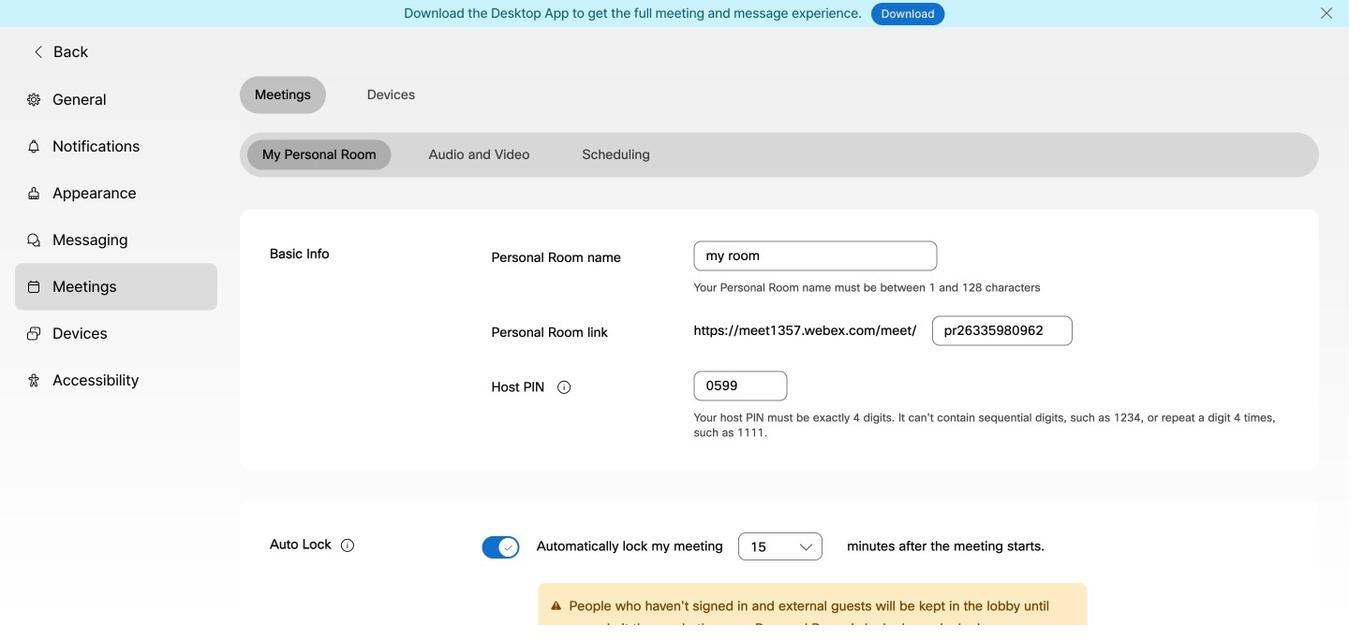 Task type: describe. For each thing, give the bounding box(es) containing it.
wrapper image for appearance tab
[[26, 186, 41, 201]]

wrapper image for meetings "tab"
[[26, 280, 41, 295]]

settings navigation
[[0, 77, 240, 626]]

accessibility tab
[[15, 358, 217, 404]]

general tab
[[15, 77, 217, 123]]

appearance tab
[[15, 170, 217, 217]]

wrapper image for messaging tab
[[26, 233, 41, 248]]

meetings tab
[[15, 264, 217, 311]]

wrapper image for devices tab
[[26, 327, 41, 342]]



Task type: vqa. For each thing, say whether or not it's contained in the screenshot.
second wrapper icon from the top
yes



Task type: locate. For each thing, give the bounding box(es) containing it.
cancel_16 image
[[1319, 6, 1334, 21]]

wrapper image inside devices tab
[[26, 327, 41, 342]]

wrapper image inside notifications "tab"
[[26, 139, 41, 154]]

wrapper image
[[26, 92, 41, 107], [26, 233, 41, 248], [26, 374, 41, 389]]

3 wrapper image from the top
[[26, 374, 41, 389]]

2 vertical spatial wrapper image
[[26, 374, 41, 389]]

wrapper image inside appearance tab
[[26, 186, 41, 201]]

wrapper image for notifications "tab"
[[26, 139, 41, 154]]

1 wrapper image from the top
[[26, 92, 41, 107]]

wrapper image inside meetings "tab"
[[26, 280, 41, 295]]

1 vertical spatial wrapper image
[[26, 233, 41, 248]]

wrapper image
[[31, 44, 46, 59], [26, 139, 41, 154], [26, 186, 41, 201], [26, 280, 41, 295], [26, 327, 41, 342]]

0 vertical spatial wrapper image
[[26, 92, 41, 107]]

wrapper image inside "accessibility" tab
[[26, 374, 41, 389]]

wrapper image inside general tab
[[26, 92, 41, 107]]

notifications tab
[[15, 123, 217, 170]]

wrapper image for general tab
[[26, 92, 41, 107]]

messaging tab
[[15, 217, 217, 264]]

wrapper image inside messaging tab
[[26, 233, 41, 248]]

wrapper image for "accessibility" tab in the bottom of the page
[[26, 374, 41, 389]]

2 wrapper image from the top
[[26, 233, 41, 248]]

devices tab
[[15, 311, 217, 358]]



